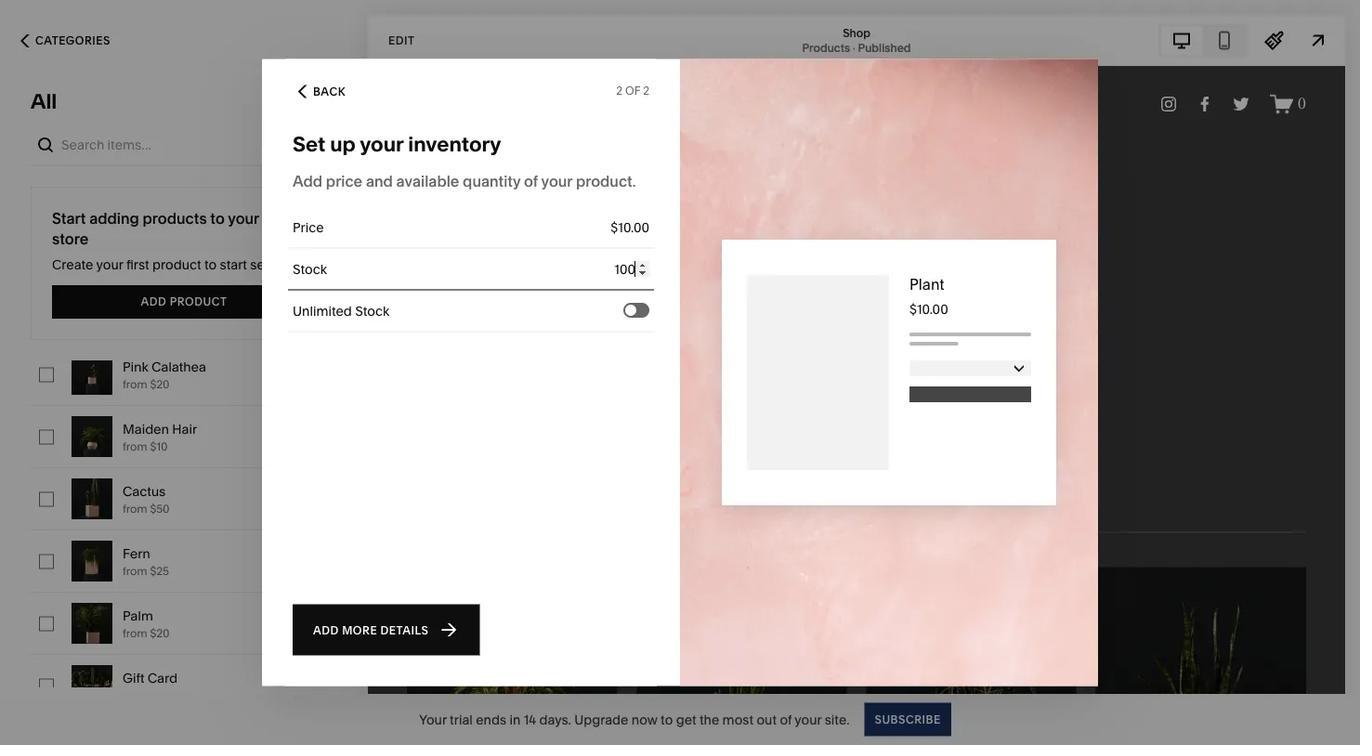 Task type: describe. For each thing, give the bounding box(es) containing it.
set up your inventory
[[293, 131, 501, 156]]

now
[[632, 712, 658, 728]]

$10
[[150, 440, 168, 454]]

products
[[143, 209, 207, 227]]

price
[[326, 172, 363, 191]]

and
[[366, 172, 393, 191]]

published
[[858, 41, 911, 54]]

$50
[[150, 502, 170, 516]]

the
[[700, 712, 720, 728]]

unlimited
[[293, 303, 352, 319]]

Search items… text field
[[61, 125, 333, 165]]

from inside the maiden hair from $10
[[123, 440, 147, 454]]

details
[[380, 624, 429, 637]]

add more details
[[313, 624, 429, 637]]

set
[[293, 131, 326, 156]]

maiden
[[123, 421, 169, 437]]

get
[[676, 712, 697, 728]]

start
[[220, 257, 247, 273]]

2 2 from the left
[[643, 84, 650, 97]]

Price text field
[[428, 207, 650, 248]]

start
[[52, 209, 86, 227]]

from inside pink calathea from $20
[[123, 378, 147, 391]]

palm from $20
[[123, 608, 170, 640]]

create your first product to start selling.
[[52, 257, 294, 273]]

2 vertical spatial to
[[661, 712, 673, 728]]

days.
[[539, 712, 571, 728]]

add more details button
[[293, 605, 480, 656]]

your left first
[[96, 257, 123, 273]]

your up and in the left top of the page
[[360, 131, 404, 156]]

products
[[802, 41, 850, 54]]

$20 inside pink calathea from $20
[[150, 378, 170, 391]]

price
[[293, 219, 324, 235]]

$10.00
[[910, 302, 949, 317]]

add for add price and available quantity of your product.
[[293, 172, 323, 191]]

trial
[[450, 712, 473, 728]]

cactus from $50
[[123, 484, 170, 516]]

·
[[853, 41, 856, 54]]

from for fern
[[123, 565, 147, 578]]

Stock number field
[[428, 249, 650, 289]]

add price and available quantity of your product.
[[293, 172, 636, 191]]

all
[[31, 89, 57, 114]]

site.
[[825, 712, 850, 728]]

plant $10.00
[[910, 275, 949, 317]]

row group containing pink calathea
[[0, 33, 368, 745]]

back button
[[293, 69, 346, 120]]

of
[[626, 84, 641, 97]]

calathea
[[152, 359, 206, 375]]

2 of 2
[[616, 84, 650, 97]]

adding
[[89, 209, 139, 227]]

unlimited stock
[[293, 303, 390, 319]]

1 vertical spatial stock
[[355, 303, 390, 319]]



Task type: locate. For each thing, give the bounding box(es) containing it.
1 horizontal spatial stock
[[355, 303, 390, 319]]

your
[[360, 131, 404, 156], [541, 172, 573, 191], [228, 209, 259, 227], [96, 257, 123, 273], [795, 712, 822, 728]]

add left price
[[293, 172, 323, 191]]

to inside start adding products to your store
[[210, 209, 225, 227]]

$25
[[150, 565, 169, 578]]

hair
[[172, 421, 197, 437]]

2
[[616, 84, 623, 97], [643, 84, 650, 97]]

0 vertical spatial of
[[524, 172, 538, 191]]

add for add more details
[[313, 624, 339, 637]]

from down maiden
[[123, 440, 147, 454]]

shop
[[843, 26, 871, 39]]

start adding products to your store
[[52, 209, 259, 248]]

your up "start"
[[228, 209, 259, 227]]

cactus
[[123, 484, 166, 500]]

0 vertical spatial add
[[293, 172, 323, 191]]

Unlimited Stock checkbox
[[625, 305, 637, 316]]

add product
[[141, 295, 227, 309]]

from inside palm from $20
[[123, 627, 147, 640]]

1 horizontal spatial of
[[780, 712, 792, 728]]

add inside button
[[313, 624, 339, 637]]

0 vertical spatial stock
[[293, 261, 327, 277]]

2 $20 from the top
[[150, 627, 170, 640]]

store
[[52, 230, 89, 248]]

more
[[342, 624, 377, 637]]

0 horizontal spatial 2
[[616, 84, 623, 97]]

tab list
[[1161, 26, 1246, 55]]

1 vertical spatial add
[[141, 295, 167, 309]]

maiden hair from $10
[[123, 421, 197, 454]]

out
[[757, 712, 777, 728]]

2 from from the top
[[123, 440, 147, 454]]

fern
[[123, 546, 150, 562]]

5 from from the top
[[123, 627, 147, 640]]

2 left of
[[616, 84, 623, 97]]

available
[[396, 172, 459, 191]]

pink
[[123, 359, 148, 375]]

0 horizontal spatial of
[[524, 172, 538, 191]]

up
[[330, 131, 356, 156]]

2 right of
[[643, 84, 650, 97]]

$20 inside palm from $20
[[150, 627, 170, 640]]

stock
[[293, 261, 327, 277], [355, 303, 390, 319]]

1 horizontal spatial 2
[[643, 84, 650, 97]]

from
[[123, 378, 147, 391], [123, 440, 147, 454], [123, 502, 147, 516], [123, 565, 147, 578], [123, 627, 147, 640]]

fern from $25
[[123, 546, 169, 578]]

add down first
[[141, 295, 167, 309]]

back
[[313, 85, 346, 98]]

add inside button
[[141, 295, 167, 309]]

your inside start adding products to your store
[[228, 209, 259, 227]]

2 vertical spatial add
[[313, 624, 339, 637]]

quantity
[[463, 172, 521, 191]]

your trial ends in 14 days. upgrade now to get the most out of your site.
[[419, 712, 850, 728]]

1 vertical spatial $20
[[150, 627, 170, 640]]

from down cactus
[[123, 502, 147, 516]]

1 2 from the left
[[616, 84, 623, 97]]

from down the fern
[[123, 565, 147, 578]]

gift
[[123, 671, 145, 686]]

to left "start"
[[204, 257, 217, 273]]

most
[[723, 712, 754, 728]]

add product button
[[52, 285, 316, 319]]

inventory
[[408, 131, 501, 156]]

gift card
[[123, 671, 178, 686]]

plant
[[910, 275, 945, 293]]

product
[[152, 257, 201, 273]]

pink calathea from $20
[[123, 359, 206, 391]]

0 vertical spatial $20
[[150, 378, 170, 391]]

1 $20 from the top
[[150, 378, 170, 391]]

0 vertical spatial to
[[210, 209, 225, 227]]

edit button
[[376, 23, 427, 58]]

0 horizontal spatial stock
[[293, 261, 327, 277]]

from inside cactus from $50
[[123, 502, 147, 516]]

palm
[[123, 608, 153, 624]]

$20 down the "calathea"
[[150, 378, 170, 391]]

card
[[148, 671, 178, 686]]

edit
[[388, 33, 415, 47]]

from for palm
[[123, 627, 147, 640]]

of right "quantity"
[[524, 172, 538, 191]]

to right "products"
[[210, 209, 225, 227]]

selling.
[[250, 257, 294, 273]]

product.
[[576, 172, 636, 191]]

upgrade
[[574, 712, 629, 728]]

14
[[524, 712, 536, 728]]

row group
[[0, 33, 368, 745]]

shop products · published
[[802, 26, 911, 54]]

create
[[52, 257, 93, 273]]

stock right unlimited at the left
[[355, 303, 390, 319]]

add left more
[[313, 624, 339, 637]]

from for cactus
[[123, 502, 147, 516]]

your left product.
[[541, 172, 573, 191]]

your left site.
[[795, 712, 822, 728]]

categories button
[[0, 20, 131, 61]]

to
[[210, 209, 225, 227], [204, 257, 217, 273], [661, 712, 673, 728]]

your
[[419, 712, 447, 728]]

ends
[[476, 712, 507, 728]]

$20 down palm
[[150, 627, 170, 640]]

categories
[[35, 34, 111, 47]]

of right out
[[780, 712, 792, 728]]

3 from from the top
[[123, 502, 147, 516]]

4 from from the top
[[123, 565, 147, 578]]

from down 'pink'
[[123, 378, 147, 391]]

$20
[[150, 378, 170, 391], [150, 627, 170, 640]]

add for add product
[[141, 295, 167, 309]]

from inside fern from $25
[[123, 565, 147, 578]]

stock down price
[[293, 261, 327, 277]]

product
[[170, 295, 227, 309]]

1 from from the top
[[123, 378, 147, 391]]

add
[[293, 172, 323, 191], [141, 295, 167, 309], [313, 624, 339, 637]]

first
[[126, 257, 149, 273]]

from down palm
[[123, 627, 147, 640]]

1 vertical spatial to
[[204, 257, 217, 273]]

1 vertical spatial of
[[780, 712, 792, 728]]

to left get
[[661, 712, 673, 728]]

of
[[524, 172, 538, 191], [780, 712, 792, 728]]

in
[[510, 712, 521, 728]]



Task type: vqa. For each thing, say whether or not it's contained in the screenshot.
Start adding products to your store
yes



